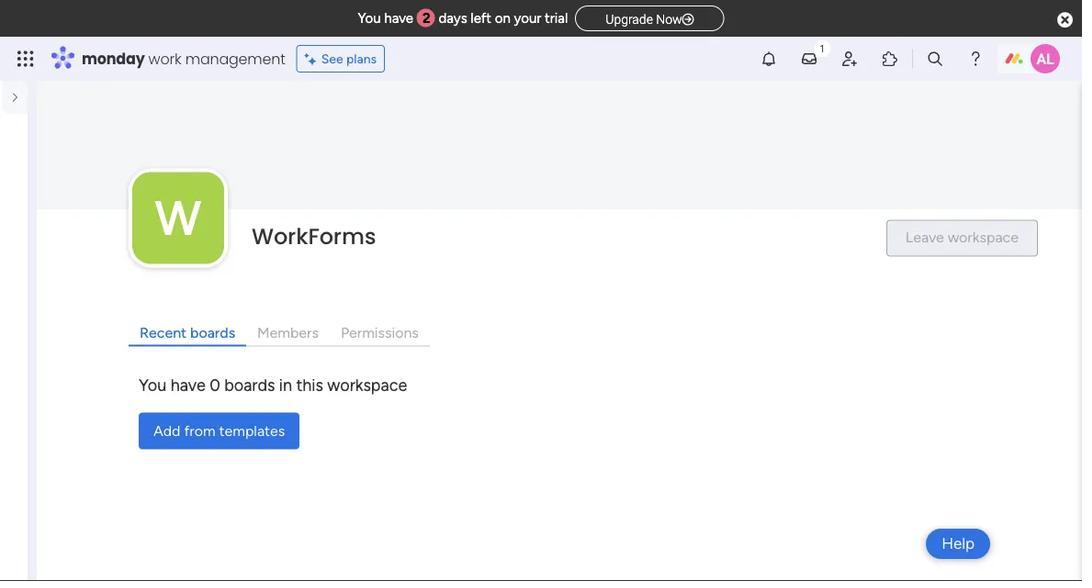 Task type: describe. For each thing, give the bounding box(es) containing it.
select product image
[[17, 50, 35, 68]]

your
[[514, 10, 542, 27]]

workspace
[[328, 376, 407, 395]]

have for 2
[[385, 10, 414, 27]]

dapulse rightstroke image
[[683, 12, 695, 26]]

0
[[210, 376, 220, 395]]

help image
[[967, 50, 985, 68]]

my work image
[[17, 130, 33, 147]]

apple lee image
[[1031, 44, 1061, 74]]

workforms
[[252, 221, 376, 252]]

this
[[296, 376, 323, 395]]

w
[[155, 189, 201, 247]]

monday
[[82, 48, 145, 69]]

you have 2 days left on your trial
[[358, 10, 568, 27]]

plans
[[347, 51, 377, 67]]

see
[[321, 51, 343, 67]]

days
[[439, 10, 468, 27]]

members
[[257, 324, 319, 342]]

recent
[[140, 324, 187, 342]]

home image
[[17, 97, 35, 116]]

invite members image
[[841, 50, 859, 68]]

in
[[279, 376, 292, 395]]

1 vertical spatial boards
[[224, 376, 275, 395]]

templates
[[219, 423, 285, 440]]

workspace image
[[132, 172, 224, 264]]

inbox image
[[801, 50, 819, 68]]



Task type: locate. For each thing, give the bounding box(es) containing it.
upgrade now
[[606, 11, 683, 27]]

you for you have 0 boards in this workspace
[[139, 376, 167, 395]]

search everything image
[[927, 50, 945, 68]]

boards right the 0
[[224, 376, 275, 395]]

1 vertical spatial you
[[139, 376, 167, 395]]

2
[[423, 10, 431, 27]]

0 horizontal spatial you
[[139, 376, 167, 395]]

upgrade
[[606, 11, 653, 27]]

recent boards
[[140, 324, 235, 342]]

you
[[358, 10, 381, 27], [139, 376, 167, 395]]

1 horizontal spatial have
[[385, 10, 414, 27]]

add from templates button
[[139, 413, 300, 450]]

add
[[154, 423, 181, 440]]

see plans
[[321, 51, 377, 67]]

monday work management
[[82, 48, 286, 69]]

have
[[385, 10, 414, 27], [171, 376, 206, 395]]

0 vertical spatial boards
[[190, 324, 235, 342]]

left
[[471, 10, 492, 27]]

work
[[149, 48, 182, 69]]

you have 0 boards in this workspace
[[139, 376, 407, 395]]

1 image
[[814, 38, 831, 58]]

have left the 0
[[171, 376, 206, 395]]

trial
[[545, 10, 568, 27]]

workspace options image
[[13, 182, 31, 201]]

on
[[495, 10, 511, 27]]

permissions
[[341, 324, 419, 342]]

WorkForms field
[[247, 221, 871, 252]]

1 horizontal spatial you
[[358, 10, 381, 27]]

apps image
[[882, 50, 900, 68]]

you for you have 2 days left on your trial
[[358, 10, 381, 27]]

help button
[[927, 529, 991, 560]]

have left 2 on the left of page
[[385, 10, 414, 27]]

0 horizontal spatial have
[[171, 376, 206, 395]]

you up plans
[[358, 10, 381, 27]]

from
[[184, 423, 216, 440]]

you up 'add'
[[139, 376, 167, 395]]

now
[[657, 11, 683, 27]]

boards right recent
[[190, 324, 235, 342]]

add from templates
[[154, 423, 285, 440]]

help
[[942, 535, 975, 554]]

see plans button
[[297, 45, 385, 73]]

0 vertical spatial have
[[385, 10, 414, 27]]

1 vertical spatial have
[[171, 376, 206, 395]]

0 vertical spatial you
[[358, 10, 381, 27]]

dapulse close image
[[1058, 11, 1074, 29]]

management
[[185, 48, 286, 69]]

notifications image
[[760, 50, 779, 68]]

boards
[[190, 324, 235, 342], [224, 376, 275, 395]]

have for 0
[[171, 376, 206, 395]]

upgrade now link
[[576, 5, 725, 31]]



Task type: vqa. For each thing, say whether or not it's contained in the screenshot.
Boards to the top
yes



